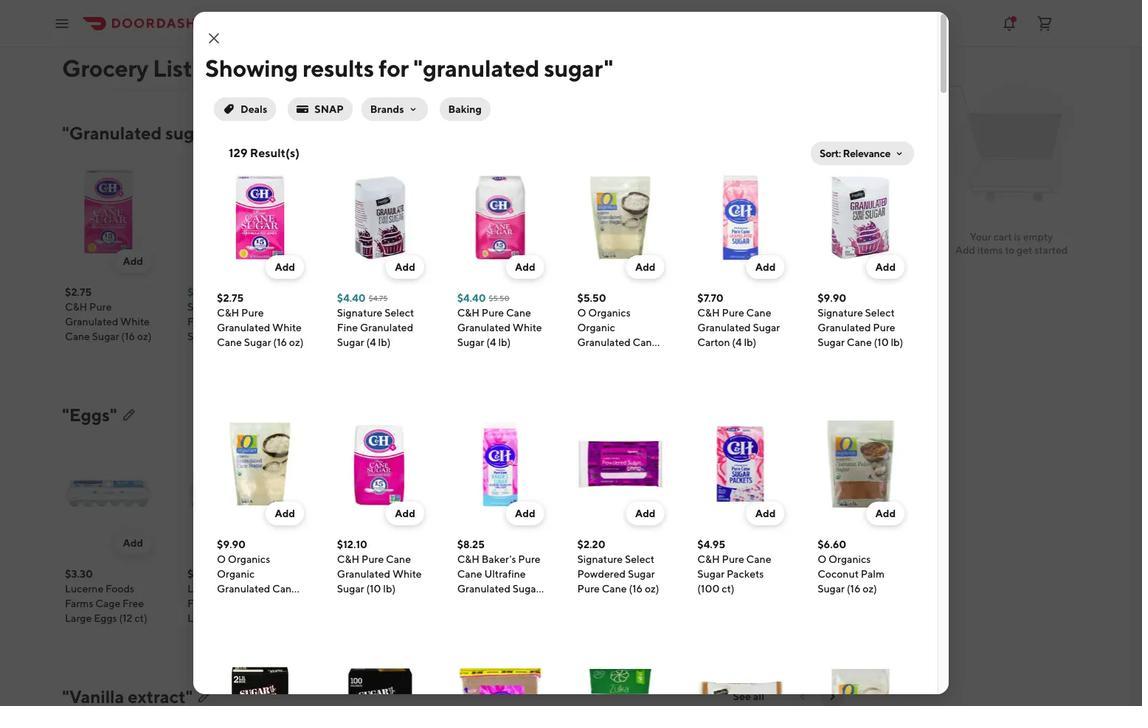 Task type: describe. For each thing, give the bounding box(es) containing it.
(16 inside $6.60 o organics coconut palm sugar (16 oz)
[[847, 583, 861, 595]]

grade inside $8.80 vital farms pasture-raised grade a large eggs (12 ct)
[[433, 613, 462, 625]]

list
[[153, 54, 192, 82]]

sugar inside $12.10 c&h pure cane granulated white sugar (10 lb)
[[337, 583, 364, 595]]

grade inside $6.60 o organics grade a large brown eggs (12 ct)
[[733, 583, 763, 595]]

$8.25 c&h baker's pure cane ultrafine granulated sugar (4 lb)
[[457, 539, 541, 610]]

sticks
[[310, 49, 338, 61]]

snap
[[315, 103, 344, 115]]

started
[[1035, 244, 1068, 256]]

granulated inside '$8.25 c&h baker's pure cane ultrafine granulated sugar (4 lb)'
[[457, 583, 511, 595]]

relevance
[[843, 148, 891, 159]]

items
[[978, 244, 1004, 256]]

butter inside $8.80 land o'lakes unsalted butter sticks (4 ct)
[[354, 34, 385, 46]]

organics inside $6.60 o organics coconut palm sugar (16 oz)
[[829, 554, 871, 566]]

(8 inside the $4.95 $7.15 kerrygold grass- fed pure irish unsalted butter (8 oz)
[[509, 49, 519, 61]]

$8.80 eggland's best cage-free brown eggs large (18 ct)
[[555, 568, 639, 625]]

free inside $4.85 lucerne cage free grade aa large white eggs (18 ct)
[[188, 598, 209, 610]]

eggs inside $5.50 open nature free range brown aa large eggs (12 ct)
[[339, 613, 362, 625]]

white inside $12.10 c&h pure cane granulated white sugar (10 lb)
[[393, 568, 422, 580]]

(18 inside $4.85 lucerne cage free grade aa large white eggs (18 ct)
[[188, 628, 201, 639]]

$8.80 for $8.80
[[678, 4, 706, 16]]

fed
[[433, 34, 451, 46]]

signature select powdered sugar pure cane (16 oz) image
[[578, 421, 665, 508]]

pure inside $12.10 c&h pure cane granulated white sugar (10 lb)
[[362, 554, 384, 566]]

1 horizontal spatial (10
[[734, 331, 749, 343]]

pasture-
[[433, 598, 473, 610]]

lucerne for $4.85
[[188, 583, 226, 595]]

$6.60 for $6.60 o organics coconut palm sugar (16 oz)
[[818, 539, 847, 551]]

1 horizontal spatial $2.75
[[217, 292, 244, 304]]

0 horizontal spatial carton
[[555, 331, 588, 343]]

cage inside $3.30 lucerne foods farms cage free large eggs (12 ct)
[[95, 598, 121, 610]]

sort: relevance button
[[811, 142, 915, 165]]

butter inside $4.20 $5.50 challenge butter unsalted european style (8 oz)
[[238, 19, 268, 31]]

vital
[[433, 583, 455, 595]]

(4 inside $8.80 land o'lakes unsalted butter sticks (4 ct)
[[340, 49, 350, 61]]

grocery list from albertsons
[[62, 54, 368, 82]]

a inside $6.60 o organics grade a large brown eggs (12 ct)
[[678, 598, 685, 610]]

$4.95 $7.15 kerrygold pure irish unsalted butter (8 oz)
[[555, 4, 626, 61]]

1 horizontal spatial $2.75 c&h pure granulated white cane sugar (16 oz)
[[217, 292, 304, 348]]

aa inside $5.50 open nature free range brown aa large eggs (12 ct)
[[375, 598, 390, 610]]

baking
[[449, 103, 482, 115]]

ct) inside $8.80 eggland's best cage-free brown eggs large (18 ct)
[[625, 613, 638, 625]]

$3.85
[[800, 568, 828, 580]]

"eggs"
[[62, 405, 117, 425]]

$2.20 signature select powdered sugar pure cane (16 oz)
[[578, 539, 660, 595]]

eggs inside $6.60 o organics grade a large brown eggs (12 ct)
[[678, 613, 701, 625]]

nature
[[339, 583, 372, 595]]

1 horizontal spatial $4.40 $5.50 c&h pure cane granulated white sugar (4 lb)
[[457, 292, 542, 348]]

lb) inside '$8.25 c&h baker's pure cane ultrafine granulated sugar (4 lb)'
[[469, 598, 482, 610]]

1 horizontal spatial $5.50 o organics organic granulated cane sugar (32 oz)
[[578, 292, 658, 363]]

(4 inside '$8.25 c&h baker's pure cane ultrafine granulated sugar (4 lb)'
[[457, 598, 467, 610]]

kerrygold for unsalted
[[555, 19, 601, 31]]

$4.40 $4.95 lucerne foods sweet cream butter unsalted (16 oz)
[[65, 4, 140, 75]]

your
[[970, 231, 992, 243]]

oz) inside $4.95 $7.15 kerrygold pure irish unsalted butter (8 oz)
[[599, 49, 614, 61]]

c&h pure cane dark brown sugar zip pak (32 oz) image
[[457, 667, 545, 707]]

(10 for c&h pure cane granulated white sugar (10 lb) image
[[367, 583, 381, 595]]

white inside $3.85 lucerne white eggs extra large (12 ct)
[[841, 583, 870, 595]]

$7.15 for pure
[[586, 6, 603, 15]]

brown for (18
[[608, 598, 639, 610]]

$4.20
[[188, 4, 216, 16]]

o'lakes
[[336, 19, 374, 31]]

see all button
[[725, 685, 774, 707]]

granulated inside $12.10 c&h pure cane granulated white sugar (10 lb)
[[337, 568, 391, 580]]

sugar inside '$8.25 c&h baker's pure cane ultrafine granulated sugar (4 lb)'
[[513, 583, 540, 595]]

baker's
[[482, 554, 516, 566]]

add inside the "your cart is empty add items to get started"
[[956, 244, 976, 256]]

cane inside $4.95 c&h pure cane sugar packets (100 ct)
[[747, 554, 772, 566]]

style
[[235, 49, 259, 61]]

grass-
[[481, 19, 512, 31]]

eggs inside $3.30 lucerne foods farms cage free large eggs (12 ct)
[[94, 613, 117, 625]]

$4.85
[[188, 568, 215, 580]]

(12 inside $6.60 o organics grade a large brown eggs (12 ct)
[[703, 613, 716, 625]]

sugar in the raw turbinado cane sugar (2 lb) image
[[217, 667, 304, 707]]

sort:
[[820, 148, 842, 159]]

129 result(s)
[[229, 146, 300, 160]]

(8 for style
[[261, 49, 271, 61]]

pure inside $4.95 $7.15 kerrygold pure irish unsalted butter (8 oz)
[[603, 19, 626, 31]]

$4.85 lucerne cage free grade aa large white eggs (18 ct)
[[188, 568, 271, 639]]

$6.60 o organics grade a large brown eggs (12 ct)
[[678, 568, 763, 625]]

lucerne inside $4.40 $4.95 lucerne foods sweet cream butter unsalted (16 oz)
[[65, 19, 104, 31]]

lb) inside $12.10 c&h pure cane granulated white sugar (10 lb)
[[383, 583, 396, 595]]

$7.15 for grass-
[[463, 6, 480, 15]]

(16 inside $2.20 signature select powdered sugar pure cane (16 oz)
[[629, 583, 643, 595]]

cart
[[994, 231, 1013, 243]]

free inside $8.80 eggland's best cage-free brown eggs large (18 ct)
[[585, 598, 606, 610]]

brown for eggs
[[343, 598, 373, 610]]

o organics organic granulated cane sugar (64 oz) image
[[217, 421, 304, 508]]

result(s)
[[250, 146, 300, 160]]

oz) inside $4.20 $5.50 challenge butter unsalted european style (8 oz)
[[188, 63, 202, 75]]

unsalted inside $8.80 land o'lakes unsalted butter sticks (4 ct)
[[310, 34, 352, 46]]

large inside $6.60 o organics grade a large brown eggs (12 ct)
[[687, 598, 714, 610]]

0 horizontal spatial $7.70 c&h pure cane granulated sugar carton (4 lb)
[[555, 286, 638, 343]]

0 horizontal spatial fine
[[188, 316, 208, 328]]

$8.25
[[457, 539, 485, 551]]

(12 inside $3.85 lucerne white eggs extra large (12 ct)
[[800, 613, 814, 625]]

$3.30 lucerne foods farms cage free large eggs (12 ct)
[[65, 568, 147, 625]]

grade inside $4.85 lucerne cage free grade aa large white eggs (18 ct)
[[211, 598, 241, 610]]

from
[[197, 54, 247, 82]]

c&h inside $4.95 c&h pure cane sugar packets (100 ct)
[[698, 554, 720, 566]]

ultrafine
[[485, 568, 526, 580]]

large inside $8.80 eggland's best cage-free brown eggs large (18 ct)
[[580, 613, 607, 625]]

pure inside $2.20 signature select powdered sugar pure cane (16 oz)
[[578, 583, 600, 595]]

(12 inside $8.80 vital farms pasture-raised grade a large eggs (12 ct)
[[458, 628, 471, 639]]

large inside $3.30 lucerne foods farms cage free large eggs (12 ct)
[[65, 613, 92, 625]]

ct) inside $8.80 land o'lakes unsalted butter sticks (4 ct)
[[352, 49, 365, 61]]

foods inside $4.40 $4.95 lucerne foods sweet cream butter unsalted (16 oz)
[[106, 19, 134, 31]]

a inside $8.80 vital farms pasture-raised grade a large eggs (12 ct)
[[464, 613, 472, 625]]

grocery
[[62, 54, 148, 82]]

albertsons
[[252, 54, 368, 82]]

$2.20
[[578, 539, 606, 551]]

ct) inside $4.95 c&h pure cane sugar packets (100 ct)
[[722, 583, 735, 595]]

showing
[[205, 54, 298, 82]]

(18 inside $8.80 eggland's best cage-free brown eggs large (18 ct)
[[609, 613, 623, 625]]

sort: relevance
[[820, 148, 891, 159]]

showing results for "granulated sugar"
[[205, 54, 613, 82]]

is
[[1015, 231, 1022, 243]]

0 horizontal spatial $4.40 $5.50 c&h pure cane granulated white sugar (4 lb)
[[310, 286, 395, 343]]

cane inside $12.10 c&h pure cane granulated white sugar (10 lb)
[[386, 554, 411, 566]]

cream
[[96, 34, 128, 46]]

farms inside $8.80 vital farms pasture-raised grade a large eggs (12 ct)
[[457, 583, 485, 595]]

large inside $8.80 vital farms pasture-raised grade a large eggs (12 ct)
[[474, 613, 501, 625]]

to
[[1006, 244, 1015, 256]]

your cart is empty add items to get started
[[956, 231, 1068, 256]]

large inside $4.85 lucerne cage free grade aa large white eggs (18 ct)
[[188, 613, 214, 625]]

eggland's
[[555, 583, 601, 595]]

$4.95 for cane
[[698, 539, 726, 551]]

land
[[310, 19, 334, 31]]

1 horizontal spatial carton
[[698, 337, 731, 348]]

zulka pure cane sugar (4 lb) image
[[578, 667, 665, 707]]

oz) inside $2.20 signature select powdered sugar pure cane (16 oz)
[[645, 583, 660, 595]]

butter inside $4.95 $7.15 kerrygold pure irish unsalted butter (8 oz)
[[555, 49, 585, 61]]

cage-
[[555, 598, 585, 610]]

get
[[1017, 244, 1033, 256]]

$12.10
[[337, 539, 368, 551]]

large inside $5.50 open nature free range brown aa large eggs (12 ct)
[[310, 613, 337, 625]]

$8.80 vital farms pasture-raised grade a large eggs (12 ct)
[[433, 568, 505, 639]]

extra
[[826, 598, 851, 610]]

0 horizontal spatial (64
[[246, 598, 262, 610]]

(12 inside $5.50 open nature free range brown aa large eggs (12 ct)
[[364, 613, 378, 625]]

ct) inside $3.85 lucerne white eggs extra large (12 ct)
[[816, 613, 828, 625]]

ct) inside $8.80 vital farms pasture-raised grade a large eggs (12 ct)
[[473, 628, 486, 639]]

unsalted inside $4.95 $7.15 kerrygold pure irish unsalted butter (8 oz)
[[577, 34, 620, 46]]

0 horizontal spatial $7.70
[[555, 286, 581, 298]]

raised
[[473, 598, 505, 610]]

ct) inside $6.60 o organics grade a large brown eggs (12 ct)
[[718, 613, 731, 625]]

$5.50 inside $5.50 open nature free range brown aa large eggs (12 ct)
[[310, 568, 339, 580]]

irish inside the $4.95 $7.15 kerrygold grass- fed pure irish unsalted butter (8 oz)
[[477, 34, 497, 46]]

c&h inside $12.10 c&h pure cane granulated white sugar (10 lb)
[[337, 554, 360, 566]]

packets
[[727, 568, 764, 580]]

deals
[[241, 103, 268, 115]]

lucerne for $3.30
[[65, 583, 104, 595]]

129
[[229, 146, 248, 160]]

results
[[303, 54, 374, 82]]

(100
[[698, 583, 720, 595]]

(12 inside $3.30 lucerne foods farms cage free large eggs (12 ct)
[[119, 613, 133, 625]]

$4.20 $5.50 challenge butter unsalted european style (8 oz)
[[188, 4, 271, 75]]

0 horizontal spatial $9.90 signature select granulated pure sugar cane (10 lb)
[[678, 286, 764, 343]]



Task type: locate. For each thing, give the bounding box(es) containing it.
1 horizontal spatial $7.15
[[586, 6, 603, 15]]

1 horizontal spatial aa
[[375, 598, 390, 610]]

0 horizontal spatial kerrygold
[[433, 19, 479, 31]]

(16 inside $4.40 $4.95 lucerne foods sweet cream butter unsalted (16 oz)
[[65, 63, 79, 75]]

(64 up next icon
[[830, 346, 846, 357]]

cage inside $4.85 lucerne cage free grade aa large white eggs (18 ct)
[[228, 583, 253, 595]]

grade down pasture-
[[433, 613, 462, 625]]

$4.95 $7.15
[[800, 4, 848, 16]]

butter inside the $4.95 $7.15 kerrygold grass- fed pure irish unsalted butter (8 oz)
[[477, 49, 507, 61]]

0 horizontal spatial sugar"
[[165, 123, 218, 143]]

1 irish from the left
[[477, 34, 497, 46]]

powdered
[[578, 568, 626, 580]]

0 vertical spatial farms
[[457, 583, 485, 595]]

3 (8 from the left
[[587, 49, 597, 61]]

open
[[310, 583, 337, 595]]

1 horizontal spatial kerrygold
[[555, 19, 601, 31]]

$3.85 lucerne white eggs extra large (12 ct)
[[800, 568, 879, 625]]

0 horizontal spatial grade
[[211, 598, 241, 610]]

0 horizontal spatial farms
[[65, 598, 93, 610]]

2 $7.15 from the left
[[586, 6, 603, 15]]

large down the 'raised'
[[474, 613, 501, 625]]

sugar"
[[544, 54, 613, 82], [165, 123, 218, 143]]

1 horizontal spatial (8
[[509, 49, 519, 61]]

brown down (100
[[716, 598, 747, 610]]

(18
[[609, 613, 623, 625], [188, 628, 201, 639]]

large down $4.85
[[188, 613, 214, 625]]

palm
[[861, 568, 885, 580]]

lucerne inside $3.85 lucerne white eggs extra large (12 ct)
[[800, 583, 839, 595]]

o organics organic granulated cane sugar (32 oz) image
[[578, 174, 665, 261]]

1 vertical spatial cage
[[95, 598, 121, 610]]

0 horizontal spatial $6.60
[[678, 568, 707, 580]]

$3.30
[[65, 568, 93, 580]]

unsalted inside the $4.95 $7.15 kerrygold grass- fed pure irish unsalted butter (8 oz)
[[433, 49, 475, 61]]

(8 inside $4.20 $5.50 challenge butter unsalted european style (8 oz)
[[261, 49, 271, 61]]

free inside $3.30 lucerne foods farms cage free large eggs (12 ct)
[[123, 598, 144, 610]]

white
[[120, 316, 150, 328], [366, 316, 395, 328], [272, 322, 302, 334], [513, 322, 542, 334], [393, 568, 422, 580], [841, 583, 870, 595], [216, 613, 246, 625]]

lucerne down $4.85
[[188, 583, 226, 595]]

0 vertical spatial (64
[[830, 346, 846, 357]]

0 vertical spatial $6.60
[[818, 539, 847, 551]]

1 vertical spatial foods
[[106, 583, 134, 595]]

1 horizontal spatial $6.60
[[818, 539, 847, 551]]

1 (8 from the left
[[261, 49, 271, 61]]

$5.50 o organics organic granulated cane sugar (32 oz)
[[433, 286, 513, 357], [578, 292, 658, 363]]

1 horizontal spatial irish
[[555, 34, 575, 46]]

2 irish from the left
[[555, 34, 575, 46]]

$5.50 inside $4.20 $5.50 challenge butter unsalted european style (8 oz)
[[219, 6, 239, 15]]

1 horizontal spatial (18
[[609, 613, 623, 625]]

update list image
[[123, 409, 135, 421], [199, 691, 211, 703]]

eggs inside $8.80 eggland's best cage-free brown eggs large (18 ct)
[[555, 613, 578, 625]]

$6.60 up coconut
[[818, 539, 847, 551]]

3 $7.15 from the left
[[831, 6, 848, 15]]

1 horizontal spatial brown
[[608, 598, 639, 610]]

0 vertical spatial $9.90 o organics organic granulated cane sugar (64 oz)
[[800, 286, 881, 357]]

farms down $3.30 at the bottom left of page
[[65, 598, 93, 610]]

kerrygold for pure
[[433, 19, 479, 31]]

1 kerrygold from the left
[[433, 19, 479, 31]]

aa inside $4.85 lucerne cage free grade aa large white eggs (18 ct)
[[243, 598, 258, 610]]

brown inside $5.50 open nature free range brown aa large eggs (12 ct)
[[343, 598, 373, 610]]

previous image
[[797, 691, 809, 703]]

sugar
[[611, 316, 638, 328], [753, 322, 781, 334], [92, 331, 119, 343], [188, 331, 215, 343], [310, 331, 337, 343], [678, 331, 705, 343], [244, 337, 271, 348], [337, 337, 364, 348], [457, 337, 485, 348], [818, 337, 845, 348], [433, 346, 460, 357], [800, 346, 827, 357], [578, 351, 605, 363], [628, 568, 655, 580], [698, 568, 725, 580], [337, 583, 364, 595], [513, 583, 540, 595], [818, 583, 845, 595], [217, 598, 244, 610]]

lucerne down $3.85
[[800, 583, 839, 595]]

$4.95 inside $4.95 c&h pure cane sugar packets (100 ct)
[[698, 539, 726, 551]]

grade down packets
[[733, 583, 763, 595]]

european
[[188, 49, 233, 61]]

granulated
[[65, 316, 118, 328], [210, 316, 264, 328], [310, 316, 363, 328], [555, 316, 609, 328], [678, 316, 731, 328], [217, 322, 270, 334], [360, 322, 414, 334], [457, 322, 511, 334], [698, 322, 751, 334], [818, 322, 871, 334], [433, 331, 486, 343], [800, 331, 854, 343], [578, 337, 631, 348], [337, 568, 391, 580], [217, 583, 270, 595], [457, 583, 511, 595]]

3 brown from the left
[[716, 598, 747, 610]]

ct)
[[352, 49, 365, 61], [722, 583, 735, 595], [135, 613, 147, 625], [380, 613, 392, 625], [625, 613, 638, 625], [718, 613, 731, 625], [816, 613, 828, 625], [203, 628, 216, 639], [473, 628, 486, 639]]

1 horizontal spatial fine
[[337, 322, 358, 334]]

$9.90 signature select granulated pure sugar cane (10 lb)
[[678, 286, 764, 343], [818, 292, 904, 348]]

1 $7.15 from the left
[[463, 6, 480, 15]]

oz) inside the $4.95 $7.15 kerrygold grass- fed pure irish unsalted butter (8 oz)
[[433, 63, 447, 75]]

0 vertical spatial grade
[[733, 583, 763, 595]]

large
[[687, 598, 714, 610], [853, 598, 879, 610], [65, 613, 92, 625], [188, 613, 214, 625], [310, 613, 337, 625], [474, 613, 501, 625], [580, 613, 607, 625]]

delete list image
[[418, 62, 430, 74]]

1 vertical spatial farms
[[65, 598, 93, 610]]

(32
[[462, 346, 477, 357], [607, 351, 622, 363]]

$7.15 inside $4.95 $7.15 kerrygold pure irish unsalted butter (8 oz)
[[586, 6, 603, 15]]

1 horizontal spatial (64
[[830, 346, 846, 357]]

lucerne
[[65, 19, 104, 31], [65, 583, 104, 595], [188, 583, 226, 595], [800, 583, 839, 595]]

kerrygold inside $4.95 $7.15 kerrygold pure irish unsalted butter (8 oz)
[[555, 19, 601, 31]]

2 horizontal spatial $7.15
[[831, 6, 848, 15]]

(10 inside $12.10 c&h pure cane granulated white sugar (10 lb)
[[367, 583, 381, 595]]

$7.15
[[463, 6, 480, 15], [586, 6, 603, 15], [831, 6, 848, 15]]

next image
[[827, 409, 839, 421]]

1 horizontal spatial cage
[[228, 583, 253, 595]]

carton
[[555, 331, 588, 343], [698, 337, 731, 348]]

2 vertical spatial grade
[[433, 613, 462, 625]]

0 horizontal spatial $7.15
[[463, 6, 480, 15]]

white inside $4.85 lucerne cage free grade aa large white eggs (18 ct)
[[216, 613, 246, 625]]

brown inside $6.60 o organics grade a large brown eggs (12 ct)
[[716, 598, 747, 610]]

oz) inside $4.40 $4.95 lucerne foods sweet cream butter unsalted (16 oz)
[[81, 63, 95, 75]]

foods
[[106, 19, 134, 31], [106, 583, 134, 595]]

large right extra
[[853, 598, 879, 610]]

(18 down best
[[609, 613, 623, 625]]

c&h pure cane sugar packets (100 ct) image
[[698, 421, 785, 508]]

0 horizontal spatial update list image
[[123, 409, 135, 421]]

$9.90 o organics organic granulated cane sugar (64 oz)
[[800, 286, 881, 357], [217, 539, 298, 610]]

1 horizontal spatial $9.90 signature select granulated pure sugar cane (10 lb)
[[818, 292, 904, 348]]

notification bell image
[[1001, 14, 1019, 32]]

1 vertical spatial $6.60
[[678, 568, 707, 580]]

1 foods from the top
[[106, 19, 134, 31]]

2 kerrygold from the left
[[555, 19, 601, 31]]

grade
[[733, 583, 763, 595], [211, 598, 241, 610], [433, 613, 462, 625]]

2 brown from the left
[[608, 598, 639, 610]]

1 horizontal spatial a
[[678, 598, 685, 610]]

0 horizontal spatial $4.75
[[219, 288, 238, 297]]

$8.80 inside $8.80 vital farms pasture-raised grade a large eggs (12 ct)
[[433, 568, 461, 580]]

(8
[[261, 49, 271, 61], [509, 49, 519, 61], [587, 49, 597, 61]]

1 brown from the left
[[343, 598, 373, 610]]

snap button
[[285, 94, 356, 124], [288, 97, 353, 121]]

$6.60 for $6.60 o organics grade a large brown eggs (12 ct)
[[678, 568, 707, 580]]

1 horizontal spatial farms
[[457, 583, 485, 595]]

butter
[[238, 19, 268, 31], [354, 34, 385, 46], [65, 49, 95, 61], [477, 49, 507, 61], [555, 49, 585, 61]]

o inside $6.60 o organics coconut palm sugar (16 oz)
[[818, 554, 827, 566]]

$4.95 inside the $4.95 $7.15 kerrygold grass- fed pure irish unsalted butter (8 oz)
[[433, 4, 460, 16]]

0 horizontal spatial irish
[[477, 34, 497, 46]]

update list image
[[386, 62, 398, 74]]

large inside $3.85 lucerne white eggs extra large (12 ct)
[[853, 598, 879, 610]]

signature select granulated pure sugar cane (10 lb) image
[[818, 174, 905, 261]]

$4.95 for pure
[[555, 4, 583, 16]]

organics inside $6.60 o organics grade a large brown eggs (12 ct)
[[689, 583, 731, 595]]

(18 down $4.85
[[188, 628, 201, 639]]

$4.95 inside $4.95 $7.15 kerrygold pure irish unsalted butter (8 oz)
[[555, 4, 583, 16]]

2 (8 from the left
[[509, 49, 519, 61]]

cane inside '$8.25 c&h baker's pure cane ultrafine granulated sugar (4 lb)'
[[457, 568, 483, 580]]

1 horizontal spatial $4.75
[[369, 294, 388, 303]]

(10 for signature select granulated pure sugar cane (10 lb) image
[[874, 337, 889, 348]]

c&h inside '$8.25 c&h baker's pure cane ultrafine granulated sugar (4 lb)'
[[457, 554, 480, 566]]

eggs inside $8.80 vital farms pasture-raised grade a large eggs (12 ct)
[[433, 628, 456, 639]]

$7.70
[[555, 286, 581, 298], [698, 292, 724, 304]]

$2.75 c&h pure granulated white cane sugar (16 oz)
[[65, 286, 152, 343], [217, 292, 304, 348]]

0 horizontal spatial cage
[[95, 598, 121, 610]]

o organics organic powdered sugar (24 oz) image
[[818, 667, 905, 707]]

lucerne inside $4.85 lucerne cage free grade aa large white eggs (18 ct)
[[188, 583, 226, 595]]

brown inside $8.80 eggland's best cage-free brown eggs large (18 ct)
[[608, 598, 639, 610]]

free inside $5.50 open nature free range brown aa large eggs (12 ct)
[[374, 583, 396, 595]]

large down cage-
[[580, 613, 607, 625]]

(8 inside $4.95 $7.15 kerrygold pure irish unsalted butter (8 oz)
[[587, 49, 597, 61]]

0 horizontal spatial (8
[[261, 49, 271, 61]]

(16
[[65, 63, 79, 75], [121, 331, 135, 343], [273, 337, 287, 348], [629, 583, 643, 595], [847, 583, 861, 595]]

update list image left sugar in the raw turbinado cane sugar (2 lb) image on the bottom left of the page
[[199, 691, 211, 703]]

pure inside $4.95 c&h pure cane sugar packets (100 ct)
[[722, 554, 745, 566]]

0 horizontal spatial $5.50 o organics organic granulated cane sugar (32 oz)
[[433, 286, 513, 357]]

$6.60 inside $6.60 o organics coconut palm sugar (16 oz)
[[818, 539, 847, 551]]

c&h baker's pure cane ultrafine granulated sugar (4 lb) image
[[457, 421, 545, 508]]

unsalted
[[188, 34, 230, 46], [310, 34, 352, 46], [577, 34, 620, 46], [97, 49, 140, 61], [433, 49, 475, 61]]

2 horizontal spatial grade
[[733, 583, 763, 595]]

ct) inside $4.85 lucerne cage free grade aa large white eggs (18 ct)
[[203, 628, 216, 639]]

1 vertical spatial sugar"
[[165, 123, 218, 143]]

sugar inside $6.60 o organics coconut palm sugar (16 oz)
[[818, 583, 845, 595]]

$4.95 for grass-
[[433, 4, 460, 16]]

1 vertical spatial grade
[[211, 598, 241, 610]]

ct) inside $3.30 lucerne foods farms cage free large eggs (12 ct)
[[135, 613, 147, 625]]

$8.80 inside $8.80 land o'lakes unsalted butter sticks (4 ct)
[[310, 4, 339, 16]]

$2.75
[[65, 286, 92, 298], [217, 292, 244, 304]]

pure inside the $4.95 $7.15 kerrygold grass- fed pure irish unsalted butter (8 oz)
[[453, 34, 475, 46]]

farms inside $3.30 lucerne foods farms cage free large eggs (12 ct)
[[65, 598, 93, 610]]

cane inside $2.20 signature select powdered sugar pure cane (16 oz)
[[602, 583, 627, 595]]

brands button
[[362, 97, 428, 121]]

1 horizontal spatial grade
[[433, 613, 462, 625]]

c&h pure cane granulated white sugar (10 lb) image
[[337, 421, 424, 508]]

0 vertical spatial update list image
[[123, 409, 135, 421]]

signature inside $2.20 signature select powdered sugar pure cane (16 oz)
[[578, 554, 623, 566]]

range
[[310, 598, 341, 610]]

sweet
[[65, 34, 94, 46]]

butter inside $4.40 $4.95 lucerne foods sweet cream butter unsalted (16 oz)
[[65, 49, 95, 61]]

$8.80 inside $8.80 eggland's best cage-free brown eggs large (18 ct)
[[555, 568, 584, 580]]

0 vertical spatial foods
[[106, 19, 134, 31]]

2 aa from the left
[[375, 598, 390, 610]]

$7.70 c&h pure cane granulated sugar carton (4 lb)
[[555, 286, 638, 343], [698, 292, 781, 348]]

foods inside $3.30 lucerne foods farms cage free large eggs (12 ct)
[[106, 583, 134, 595]]

c&h pure cane granulated sugar carton (4 lb) image
[[698, 174, 785, 261]]

farms up the 'raised'
[[457, 583, 485, 595]]

$4.95 c&h pure cane sugar packets (100 ct)
[[698, 539, 772, 595]]

see
[[734, 691, 752, 703]]

$8.80 for $8.80 land o'lakes unsalted butter sticks (4 ct)
[[310, 4, 339, 16]]

1 vertical spatial update list image
[[199, 691, 211, 703]]

0 vertical spatial cage
[[228, 583, 253, 595]]

deals button
[[211, 94, 279, 124], [214, 97, 276, 121]]

fine
[[188, 316, 208, 328], [337, 322, 358, 334]]

$8.80 land o'lakes unsalted butter sticks (4 ct)
[[310, 4, 385, 61]]

eggs inside $3.85 lucerne white eggs extra large (12 ct)
[[800, 598, 824, 610]]

(8 for butter
[[587, 49, 597, 61]]

sugar in the raw turbinado cane sugar packets (100 ct) image
[[337, 667, 424, 707]]

large down range
[[310, 613, 337, 625]]

2 foods from the top
[[106, 583, 134, 595]]

close showing results for "granulated sugar" image
[[205, 30, 223, 47]]

best
[[603, 583, 624, 595]]

$6.60 up (100
[[678, 568, 707, 580]]

unsalted inside $4.40 $4.95 lucerne foods sweet cream butter unsalted (16 oz)
[[97, 49, 140, 61]]

0 horizontal spatial (32
[[462, 346, 477, 357]]

1 horizontal spatial $9.90 o organics organic granulated cane sugar (64 oz)
[[800, 286, 881, 357]]

brown down nature
[[343, 598, 373, 610]]

sugar inside $4.95 c&h pure cane sugar packets (100 ct)
[[698, 568, 725, 580]]

$5.50 open nature free range brown aa large eggs (12 ct)
[[310, 568, 396, 625]]

0 horizontal spatial (18
[[188, 628, 201, 639]]

signature select fine granulated sugar (4 lb) image
[[337, 174, 424, 261]]

$8.80 for $8.80 eggland's best cage-free brown eggs large (18 ct)
[[555, 568, 584, 580]]

0 horizontal spatial (10
[[367, 583, 381, 595]]

signature
[[188, 301, 233, 313], [678, 301, 723, 313], [337, 307, 383, 319], [818, 307, 864, 319], [578, 554, 623, 566]]

eggs inside $4.85 lucerne cage free grade aa large white eggs (18 ct)
[[248, 613, 271, 625]]

irish inside $4.95 $7.15 kerrygold pure irish unsalted butter (8 oz)
[[555, 34, 575, 46]]

"granulated sugar"
[[62, 123, 218, 143]]

lucerne up sweet
[[65, 19, 104, 31]]

kerrygold inside the $4.95 $7.15 kerrygold grass- fed pure irish unsalted butter (8 oz)
[[433, 19, 479, 31]]

o organics coconut palm sugar (16 oz) image
[[818, 421, 905, 508]]

brands
[[370, 103, 404, 115]]

for
[[379, 54, 409, 82]]

see all
[[734, 691, 765, 703]]

lucerne for $3.85
[[800, 583, 839, 595]]

c&h pure granulated white cane sugar (16 oz) image
[[217, 174, 304, 261]]

update list image right "eggs"
[[123, 409, 135, 421]]

$4.75
[[219, 288, 238, 297], [369, 294, 388, 303]]

$7.15 inside $4.95 $7.15
[[831, 6, 848, 15]]

sugar inside $2.20 signature select powdered sugar pure cane (16 oz)
[[628, 568, 655, 580]]

challenge
[[188, 19, 236, 31]]

2 horizontal spatial brown
[[716, 598, 747, 610]]

c&h
[[65, 301, 87, 313], [310, 301, 332, 313], [555, 301, 578, 313], [217, 307, 239, 319], [457, 307, 480, 319], [698, 307, 720, 319], [337, 554, 360, 566], [457, 554, 480, 566], [698, 554, 720, 566]]

o inside $6.60 o organics grade a large brown eggs (12 ct)
[[678, 583, 687, 595]]

0 horizontal spatial $9.90 o organics organic granulated cane sugar (64 oz)
[[217, 539, 298, 610]]

$4.40 inside $4.40 $4.95 lucerne foods sweet cream butter unsalted (16 oz)
[[65, 4, 94, 16]]

0 vertical spatial sugar"
[[544, 54, 613, 82]]

next image
[[827, 691, 839, 703]]

1 horizontal spatial $4.40 $4.75 signature select fine granulated sugar (4 lb)
[[337, 292, 414, 348]]

1 vertical spatial $9.90 o organics organic granulated cane sugar (64 oz)
[[217, 539, 298, 610]]

cane
[[359, 301, 384, 313], [604, 301, 629, 313], [506, 307, 531, 319], [747, 307, 772, 319], [65, 331, 90, 343], [488, 331, 513, 343], [707, 331, 732, 343], [856, 331, 881, 343], [217, 337, 242, 348], [633, 337, 658, 348], [847, 337, 872, 348], [386, 554, 411, 566], [747, 554, 772, 566], [457, 568, 483, 580], [272, 583, 298, 595], [602, 583, 627, 595]]

coconut
[[818, 568, 859, 580]]

(10
[[734, 331, 749, 343], [874, 337, 889, 348], [367, 583, 381, 595]]

0 horizontal spatial $4.40 $4.75 signature select fine granulated sugar (4 lb)
[[188, 286, 265, 343]]

empty retail cart image
[[943, 74, 1082, 213]]

$4.95 $7.15 kerrygold grass- fed pure irish unsalted butter (8 oz)
[[433, 4, 519, 75]]

select inside $2.20 signature select powdered sugar pure cane (16 oz)
[[625, 554, 655, 566]]

0 horizontal spatial brown
[[343, 598, 373, 610]]

(12
[[119, 613, 133, 625], [364, 613, 378, 625], [703, 613, 716, 625], [800, 613, 814, 625], [458, 628, 471, 639]]

oz) inside $6.60 o organics coconut palm sugar (16 oz)
[[863, 583, 878, 595]]

empty
[[1024, 231, 1054, 243]]

oz)
[[599, 49, 614, 61], [81, 63, 95, 75], [188, 63, 202, 75], [433, 63, 447, 75], [137, 331, 152, 343], [289, 337, 304, 348], [479, 346, 494, 357], [848, 346, 862, 357], [624, 351, 639, 363], [645, 583, 660, 595], [863, 583, 878, 595], [264, 598, 279, 610]]

ct) inside $5.50 open nature free range brown aa large eggs (12 ct)
[[380, 613, 392, 625]]

lucerne down $3.30 at the bottom left of page
[[65, 583, 104, 595]]

1 vertical spatial (18
[[188, 628, 201, 639]]

0 vertical spatial a
[[678, 598, 685, 610]]

(64 left range
[[246, 598, 262, 610]]

open menu image
[[53, 14, 71, 32]]

"granulated
[[62, 123, 162, 143]]

pure inside '$8.25 c&h baker's pure cane ultrafine granulated sugar (4 lb)'
[[518, 554, 541, 566]]

1 vertical spatial a
[[464, 613, 472, 625]]

eggs
[[800, 598, 824, 610], [94, 613, 117, 625], [248, 613, 271, 625], [339, 613, 362, 625], [555, 613, 578, 625], [678, 613, 701, 625], [433, 628, 456, 639]]

(4
[[340, 49, 350, 61], [217, 331, 227, 343], [339, 331, 349, 343], [590, 331, 600, 343], [367, 337, 376, 348], [487, 337, 497, 348], [733, 337, 742, 348], [457, 598, 467, 610]]

0 horizontal spatial a
[[464, 613, 472, 625]]

0 items, open order cart image
[[1037, 14, 1054, 32]]

free
[[374, 583, 396, 595], [123, 598, 144, 610], [188, 598, 209, 610], [585, 598, 606, 610]]

0 horizontal spatial aa
[[243, 598, 258, 610]]

grade down $4.85
[[211, 598, 241, 610]]

kerrygold
[[433, 19, 479, 31], [555, 19, 601, 31]]

c&h pure cane granulated white sugar (4 lb) image
[[457, 174, 545, 261]]

2 horizontal spatial (8
[[587, 49, 597, 61]]

large down $3.30 at the bottom left of page
[[65, 613, 92, 625]]

1 horizontal spatial $7.70
[[698, 292, 724, 304]]

large down (100
[[687, 598, 714, 610]]

brown down best
[[608, 598, 639, 610]]

1 horizontal spatial $7.70 c&h pure cane granulated sugar carton (4 lb)
[[698, 292, 781, 348]]

0 horizontal spatial $2.75
[[65, 286, 92, 298]]

lucerne inside $3.30 lucerne foods farms cage free large eggs (12 ct)
[[65, 583, 104, 595]]

"granulated
[[414, 54, 540, 82]]

1 horizontal spatial sugar"
[[544, 54, 613, 82]]

$12.10 c&h pure cane granulated white sugar (10 lb)
[[337, 539, 422, 595]]

1 horizontal spatial (32
[[607, 351, 622, 363]]

2 horizontal spatial (10
[[874, 337, 889, 348]]

add button
[[114, 250, 152, 273], [114, 250, 152, 273], [237, 250, 275, 273], [237, 250, 275, 273], [359, 250, 397, 273], [359, 250, 397, 273], [482, 250, 520, 273], [482, 250, 520, 273], [604, 250, 642, 273], [604, 250, 642, 273], [727, 250, 765, 273], [727, 250, 765, 273], [266, 255, 304, 279], [266, 255, 304, 279], [386, 255, 424, 279], [386, 255, 424, 279], [506, 255, 545, 279], [506, 255, 545, 279], [627, 255, 665, 279], [627, 255, 665, 279], [747, 255, 785, 279], [747, 255, 785, 279], [867, 255, 905, 279], [867, 255, 905, 279], [266, 502, 304, 526], [266, 502, 304, 526], [386, 502, 424, 526], [386, 502, 424, 526], [506, 502, 545, 526], [506, 502, 545, 526], [627, 502, 665, 526], [627, 502, 665, 526], [747, 502, 785, 526], [747, 502, 785, 526], [867, 502, 905, 526], [867, 502, 905, 526], [114, 532, 152, 555], [114, 532, 152, 555], [237, 532, 275, 555], [237, 532, 275, 555], [359, 532, 397, 555], [359, 532, 397, 555]]

1 horizontal spatial update list image
[[199, 691, 211, 703]]

$8.80 for $8.80 vital farms pasture-raised grade a large eggs (12 ct)
[[433, 568, 461, 580]]

$8.80
[[310, 4, 339, 16], [678, 4, 706, 16], [433, 568, 461, 580], [555, 568, 584, 580]]

0 vertical spatial (18
[[609, 613, 623, 625]]

signature select dark brown sugar (16 oz) image
[[698, 667, 785, 707]]

all
[[754, 691, 765, 703]]

$6.60 o organics coconut palm sugar (16 oz)
[[818, 539, 885, 595]]

1 vertical spatial (64
[[246, 598, 262, 610]]

1 aa from the left
[[243, 598, 258, 610]]

0 horizontal spatial $2.75 c&h pure granulated white cane sugar (16 oz)
[[65, 286, 152, 343]]



Task type: vqa. For each thing, say whether or not it's contained in the screenshot.


